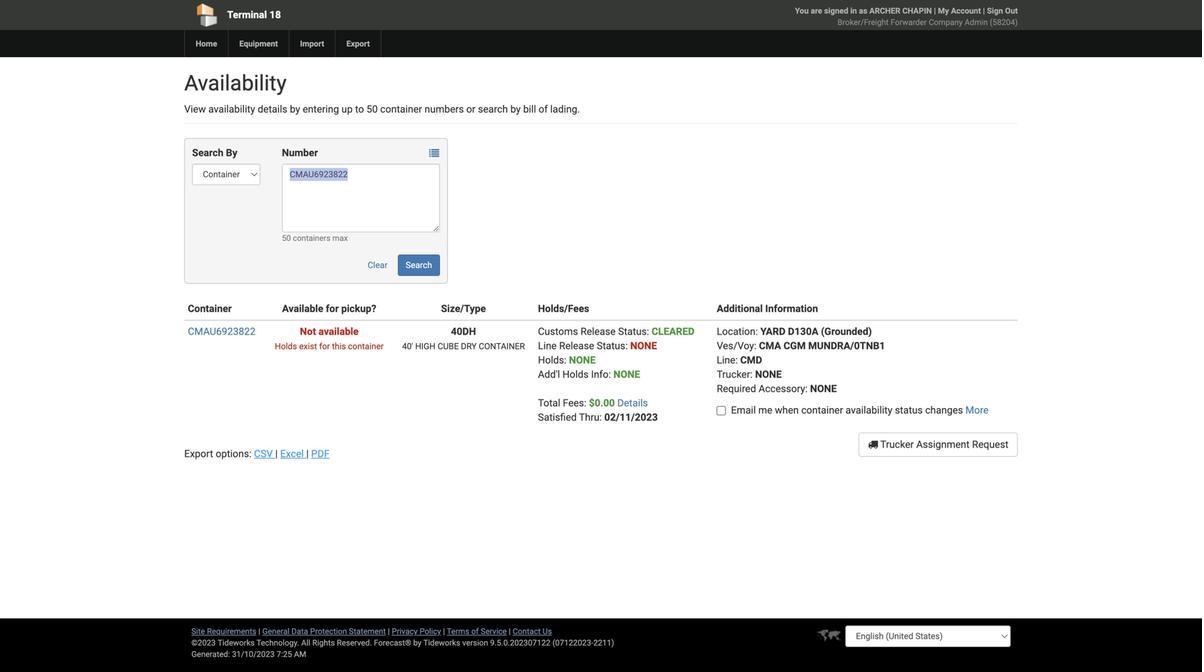 Task type: describe. For each thing, give the bounding box(es) containing it.
available for pickup?
[[282, 303, 376, 315]]

40dh
[[451, 326, 476, 338]]

privacy
[[392, 627, 418, 637]]

excel
[[280, 448, 304, 460]]

equipment link
[[228, 30, 289, 57]]

protection
[[310, 627, 347, 637]]

import link
[[289, 30, 335, 57]]

1 horizontal spatial 50
[[367, 103, 378, 115]]

| up tideworks on the bottom
[[443, 627, 445, 637]]

not available holds exist for this container
[[275, 326, 384, 352]]

forwarder
[[891, 18, 927, 27]]

archer
[[870, 6, 901, 15]]

available
[[282, 303, 323, 315]]

broker/freight
[[838, 18, 889, 27]]

none up accessory
[[755, 369, 782, 381]]

dry
[[461, 342, 477, 352]]

reserved.
[[337, 639, 372, 648]]

by inside 'site requirements | general data protection statement | privacy policy | terms of service | contact us ©2023 tideworks technology. all rights reserved. forecast® by tideworks version 9.5.0.202307122 (07122023-2211) generated: 31/10/2023 7:25 am'
[[413, 639, 422, 648]]

max
[[333, 234, 348, 243]]

total fees: $0.00 details satisfied thru: 02/11/2023
[[538, 398, 658, 424]]

more
[[966, 405, 989, 417]]

truck image
[[868, 440, 878, 450]]

search button
[[398, 255, 440, 276]]

details
[[258, 103, 287, 115]]

0 vertical spatial for
[[326, 303, 339, 315]]

view availability details by entering up to 50 container numbers or search by bill of lading.
[[184, 103, 580, 115]]

my account link
[[938, 6, 981, 15]]

yard
[[761, 326, 786, 338]]

out
[[1005, 6, 1018, 15]]

show list image
[[429, 149, 439, 159]]

total
[[538, 398, 561, 409]]

holds/fees
[[538, 303, 589, 315]]

trucker assignment request button
[[859, 433, 1018, 457]]

csv link
[[254, 448, 275, 460]]

up
[[342, 103, 353, 115]]

home
[[196, 39, 217, 48]]

are
[[811, 6, 822, 15]]

cube
[[438, 342, 459, 352]]

: left 'yard'
[[756, 326, 758, 338]]

cmau6923822
[[188, 326, 256, 338]]

technology.
[[257, 639, 299, 648]]

line
[[538, 340, 557, 352]]

exist
[[299, 342, 317, 352]]

satisfied
[[538, 412, 577, 424]]

mundra/0tnb1
[[808, 340, 885, 352]]

data
[[292, 627, 308, 637]]

terminal
[[227, 9, 267, 21]]

none up info:
[[569, 355, 596, 366]]

to
[[355, 103, 364, 115]]

clear
[[368, 261, 388, 271]]

18
[[270, 9, 281, 21]]

trucker:
[[717, 369, 753, 381]]

generated:
[[191, 650, 230, 660]]

general data protection statement link
[[262, 627, 386, 637]]

d130a
[[788, 326, 819, 338]]

| right the csv
[[275, 448, 278, 460]]

1 vertical spatial status
[[597, 340, 626, 352]]

options:
[[216, 448, 252, 460]]

fees:
[[563, 398, 587, 409]]

you
[[795, 6, 809, 15]]

| left sign
[[983, 6, 985, 15]]

| up forecast®
[[388, 627, 390, 637]]

0 vertical spatial release
[[581, 326, 616, 338]]

view
[[184, 103, 206, 115]]

email
[[731, 405, 756, 417]]

forecast®
[[374, 639, 411, 648]]

details
[[618, 398, 648, 409]]

0 vertical spatial status
[[618, 326, 647, 338]]

(58204)
[[990, 18, 1018, 27]]

privacy policy link
[[392, 627, 441, 637]]

50 containers max
[[282, 234, 348, 243]]

containers
[[293, 234, 331, 243]]

required
[[717, 383, 756, 395]]

accessory
[[759, 383, 805, 395]]

| left "pdf"
[[306, 448, 309, 460]]

cma
[[759, 340, 781, 352]]

terminal 18
[[227, 9, 281, 21]]

2 vertical spatial container
[[801, 405, 843, 417]]

request
[[972, 439, 1009, 451]]

as
[[859, 6, 868, 15]]

equipment
[[239, 39, 278, 48]]



Task type: locate. For each thing, give the bounding box(es) containing it.
requirements
[[207, 627, 256, 637]]

entering
[[303, 103, 339, 115]]

terminal 18 link
[[184, 0, 519, 30]]

csv
[[254, 448, 273, 460]]

release right customs
[[581, 326, 616, 338]]

cmau6923822 link
[[188, 326, 256, 338]]

by right details
[[290, 103, 300, 115]]

excel link
[[280, 448, 306, 460]]

1 horizontal spatial by
[[413, 639, 422, 648]]

: up details
[[626, 340, 628, 352]]

us
[[543, 627, 552, 637]]

1 horizontal spatial of
[[539, 103, 548, 115]]

status
[[895, 405, 923, 417]]

none right accessory
[[810, 383, 837, 395]]

of up version
[[471, 627, 479, 637]]

(07122023-
[[553, 639, 594, 648]]

none
[[630, 340, 657, 352], [569, 355, 596, 366], [614, 369, 640, 381], [755, 369, 782, 381], [810, 383, 837, 395]]

$0.00
[[589, 398, 615, 409]]

holds left exist
[[275, 342, 297, 352]]

terms
[[447, 627, 470, 637]]

contact us link
[[513, 627, 552, 637]]

customs
[[538, 326, 578, 338]]

cleared
[[652, 326, 695, 338]]

availability
[[208, 103, 255, 115], [846, 405, 893, 417]]

1 vertical spatial of
[[471, 627, 479, 637]]

search by
[[192, 147, 237, 159]]

version
[[462, 639, 488, 648]]

admin
[[965, 18, 988, 27]]

thru:
[[579, 412, 602, 424]]

clear button
[[360, 255, 395, 276]]

of inside 'site requirements | general data protection statement | privacy policy | terms of service | contact us ©2023 tideworks technology. all rights reserved. forecast® by tideworks version 9.5.0.202307122 (07122023-2211) generated: 31/10/2023 7:25 am'
[[471, 627, 479, 637]]

| up 9.5.0.202307122
[[509, 627, 511, 637]]

add'l
[[538, 369, 560, 381]]

container
[[188, 303, 232, 315]]

None checkbox
[[717, 407, 726, 416]]

1 vertical spatial 50
[[282, 234, 291, 243]]

not
[[300, 326, 316, 338]]

tideworks
[[423, 639, 460, 648]]

additional information
[[717, 303, 818, 315]]

export for export
[[346, 39, 370, 48]]

in
[[851, 6, 857, 15]]

search
[[478, 103, 508, 115]]

50
[[367, 103, 378, 115], [282, 234, 291, 243]]

by left bill
[[511, 103, 521, 115]]

export for export options: csv | excel | pdf
[[184, 448, 213, 460]]

1 horizontal spatial holds
[[563, 369, 589, 381]]

0 horizontal spatial 50
[[282, 234, 291, 243]]

for inside not available holds exist for this container
[[319, 342, 330, 352]]

container
[[479, 342, 525, 352]]

for
[[326, 303, 339, 315], [319, 342, 330, 352]]

for up available
[[326, 303, 339, 315]]

search right clear button
[[406, 261, 432, 271]]

for left this
[[319, 342, 330, 352]]

you are signed in as archer chapin | my account | sign out broker/freight forwarder company admin (58204)
[[795, 6, 1018, 27]]

search for search
[[406, 261, 432, 271]]

trucker assignment request
[[878, 439, 1009, 451]]

1 horizontal spatial export
[[346, 39, 370, 48]]

release down customs
[[559, 340, 594, 352]]

status up info:
[[597, 340, 626, 352]]

1 vertical spatial export
[[184, 448, 213, 460]]

policy
[[420, 627, 441, 637]]

availability up truck icon
[[846, 405, 893, 417]]

0 horizontal spatial search
[[192, 147, 224, 159]]

general
[[262, 627, 290, 637]]

export down terminal 18 link
[[346, 39, 370, 48]]

0 vertical spatial 50
[[367, 103, 378, 115]]

company
[[929, 18, 963, 27]]

of
[[539, 103, 548, 115], [471, 627, 479, 637]]

site
[[191, 627, 205, 637]]

holds inside not available holds exist for this container
[[275, 342, 297, 352]]

location
[[717, 326, 756, 338]]

account
[[951, 6, 981, 15]]

pickup?
[[341, 303, 376, 315]]

: left cleared
[[647, 326, 649, 338]]

site requirements | general data protection statement | privacy policy | terms of service | contact us ©2023 tideworks technology. all rights reserved. forecast® by tideworks version 9.5.0.202307122 (07122023-2211) generated: 31/10/2023 7:25 am
[[191, 627, 614, 660]]

search left by
[[192, 147, 224, 159]]

: down cgm
[[805, 383, 808, 395]]

holds inside customs release status : cleared line release status : none holds: none add'l holds info: none
[[563, 369, 589, 381]]

home link
[[184, 30, 228, 57]]

ves/voy:
[[717, 340, 757, 352]]

availability down availability
[[208, 103, 255, 115]]

| left my
[[934, 6, 936, 15]]

trucker
[[881, 439, 914, 451]]

assignment
[[917, 439, 970, 451]]

1 vertical spatial availability
[[846, 405, 893, 417]]

holds:
[[538, 355, 567, 366]]

me
[[759, 405, 773, 417]]

container inside not available holds exist for this container
[[348, 342, 384, 352]]

pdf
[[311, 448, 330, 460]]

number
[[282, 147, 318, 159]]

(grounded)
[[821, 326, 872, 338]]

chapin
[[903, 6, 932, 15]]

email me when container availability status changes more
[[731, 405, 989, 417]]

by
[[290, 103, 300, 115], [511, 103, 521, 115], [413, 639, 422, 648]]

0 vertical spatial export
[[346, 39, 370, 48]]

2211)
[[594, 639, 614, 648]]

of right bill
[[539, 103, 548, 115]]

0 horizontal spatial availability
[[208, 103, 255, 115]]

customs release status : cleared line release status : none holds: none add'l holds info: none
[[538, 326, 695, 381]]

0 vertical spatial holds
[[275, 342, 297, 352]]

search inside button
[[406, 261, 432, 271]]

information
[[765, 303, 818, 315]]

50 left containers
[[282, 234, 291, 243]]

1 vertical spatial container
[[348, 342, 384, 352]]

export left the 'options:'
[[184, 448, 213, 460]]

9.5.0.202307122
[[490, 639, 551, 648]]

rights
[[312, 639, 335, 648]]

1 horizontal spatial search
[[406, 261, 432, 271]]

this
[[332, 342, 346, 352]]

export
[[346, 39, 370, 48], [184, 448, 213, 460]]

31/10/2023
[[232, 650, 275, 660]]

high
[[415, 342, 436, 352]]

cmd
[[741, 355, 762, 366]]

©2023 tideworks
[[191, 639, 255, 648]]

container right to
[[380, 103, 422, 115]]

none right info:
[[614, 369, 640, 381]]

numbers
[[425, 103, 464, 115]]

by down privacy policy link
[[413, 639, 422, 648]]

1 vertical spatial for
[[319, 342, 330, 352]]

0 vertical spatial availability
[[208, 103, 255, 115]]

1 vertical spatial holds
[[563, 369, 589, 381]]

7:25
[[277, 650, 292, 660]]

0 horizontal spatial of
[[471, 627, 479, 637]]

1 vertical spatial release
[[559, 340, 594, 352]]

02/11/2023
[[605, 412, 658, 424]]

1 vertical spatial search
[[406, 261, 432, 271]]

container right when
[[801, 405, 843, 417]]

2 horizontal spatial by
[[511, 103, 521, 115]]

Number text field
[[282, 164, 440, 233]]

search for search by
[[192, 147, 224, 159]]

container right this
[[348, 342, 384, 352]]

when
[[775, 405, 799, 417]]

0 horizontal spatial holds
[[275, 342, 297, 352]]

0 horizontal spatial export
[[184, 448, 213, 460]]

info:
[[591, 369, 611, 381]]

| left general
[[258, 627, 260, 637]]

status
[[618, 326, 647, 338], [597, 340, 626, 352]]

50 right to
[[367, 103, 378, 115]]

none down cleared
[[630, 340, 657, 352]]

1 horizontal spatial availability
[[846, 405, 893, 417]]

contact
[[513, 627, 541, 637]]

0 vertical spatial of
[[539, 103, 548, 115]]

0 horizontal spatial by
[[290, 103, 300, 115]]

status left cleared
[[618, 326, 647, 338]]

export options: csv | excel | pdf
[[184, 448, 330, 460]]

0 vertical spatial search
[[192, 147, 224, 159]]

or
[[466, 103, 476, 115]]

holds
[[275, 342, 297, 352], [563, 369, 589, 381]]

location : yard d130a (grounded) ves/voy: cma cgm mundra/0tnb1 line: cmd trucker: none required accessory : none
[[717, 326, 885, 395]]

holds left info:
[[563, 369, 589, 381]]

0 vertical spatial container
[[380, 103, 422, 115]]



Task type: vqa. For each thing, say whether or not it's contained in the screenshot.
Changes
yes



